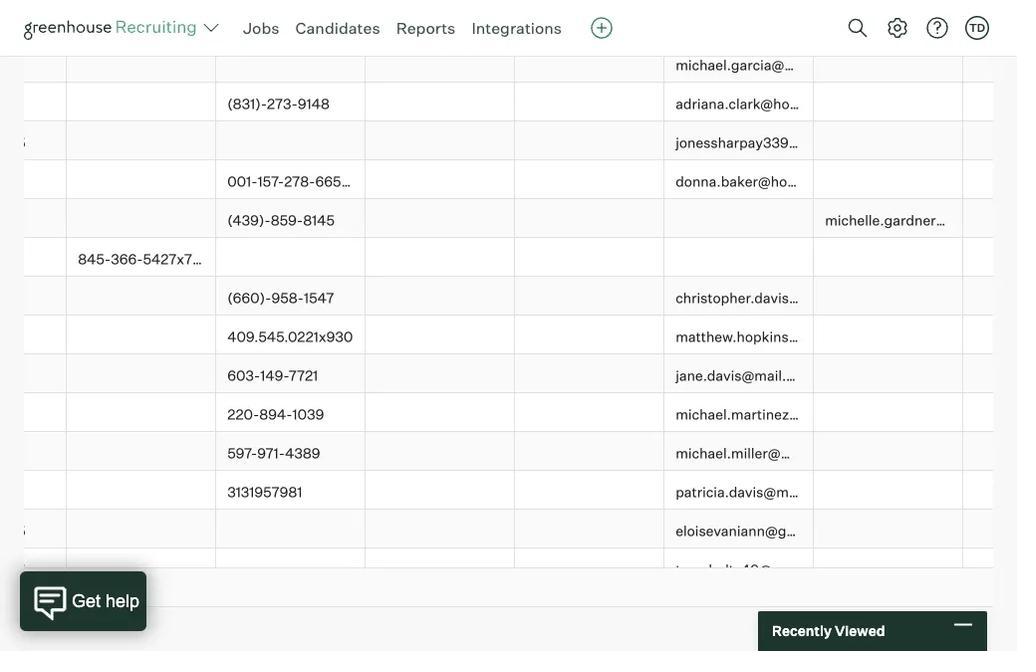 Task type: locate. For each thing, give the bounding box(es) containing it.
971-
[[257, 446, 285, 464]]

matthew.hopkins@gmail.com
[[676, 330, 870, 347]]

adriana.clark@hotmail.com
[[676, 97, 855, 114]]

3131957981
[[227, 485, 302, 503]]

cell
[[0, 0, 67, 6], [67, 0, 216, 6], [216, 0, 366, 6], [366, 0, 515, 6], [515, 0, 665, 6], [665, 0, 814, 6], [814, 0, 964, 6], [964, 0, 1017, 6], [67, 6, 216, 45], [216, 6, 366, 45], [366, 6, 515, 45], [515, 6, 665, 45], [814, 6, 964, 45], [964, 6, 1017, 45], [0, 45, 67, 84], [67, 45, 216, 84], [216, 45, 366, 84], [366, 45, 515, 84], [515, 45, 665, 84], [814, 45, 964, 84], [964, 45, 1017, 84], [0, 84, 67, 123], [67, 84, 216, 123], [366, 84, 515, 123], [515, 84, 665, 123], [814, 84, 964, 123], [964, 84, 1017, 123], [67, 123, 216, 162], [216, 123, 366, 162], [366, 123, 515, 162], [515, 123, 665, 162], [814, 123, 964, 162], [964, 123, 1017, 162], [0, 162, 67, 200], [67, 162, 216, 200], [366, 162, 515, 200], [515, 162, 665, 200], [814, 162, 964, 200], [964, 162, 1017, 200], [0, 200, 67, 239], [67, 200, 216, 239], [366, 200, 515, 239], [515, 200, 665, 239], [665, 200, 814, 239], [964, 200, 1017, 239], [0, 239, 67, 278], [216, 239, 366, 278], [366, 239, 515, 278], [515, 239, 665, 278], [665, 239, 814, 278], [814, 239, 964, 278], [964, 239, 1017, 278], [0, 278, 67, 317], [67, 278, 216, 317], [366, 278, 515, 317], [515, 278, 665, 317], [814, 278, 964, 317], [964, 278, 1017, 317], [0, 317, 67, 356], [67, 317, 216, 356], [366, 317, 515, 356], [515, 317, 665, 356], [814, 317, 964, 356], [964, 317, 1017, 356], [0, 356, 67, 395], [67, 356, 216, 395], [366, 356, 515, 395], [515, 356, 665, 395], [814, 356, 964, 395], [964, 356, 1017, 395], [0, 395, 67, 434], [67, 395, 216, 434], [366, 395, 515, 434], [515, 395, 665, 434], [814, 395, 964, 434], [964, 395, 1017, 434], [0, 434, 67, 473], [67, 434, 216, 473], [366, 434, 515, 473], [515, 434, 665, 473], [814, 434, 964, 473], [964, 434, 1017, 473], [0, 473, 67, 511], [67, 473, 216, 511], [366, 473, 515, 511], [515, 473, 665, 511], [814, 473, 964, 511], [964, 473, 1017, 511], [67, 511, 216, 550], [216, 511, 366, 550], [366, 511, 515, 550], [515, 511, 665, 550], [814, 511, 964, 550], [964, 511, 1017, 550], [67, 550, 216, 589], [216, 550, 366, 589], [366, 550, 515, 589], [515, 550, 665, 589], [814, 550, 964, 589], [964, 550, 1017, 589]]

(831)-
[[227, 97, 267, 114]]

366-
[[111, 252, 143, 269]]

(660)-
[[227, 291, 272, 308]]

409.545.0221x930
[[227, 330, 353, 347]]

9148
[[298, 97, 330, 114]]

603-149-7721
[[227, 369, 318, 386]]

donna.baker@hotmail.com
[[676, 174, 853, 192]]

michelle.gardner@gmail.com
[[825, 213, 1017, 231]]

reports link
[[396, 18, 456, 38]]

eloisevaniann@gmail.com
[[676, 524, 847, 541]]

recently
[[772, 623, 832, 640]]

001-157-278-6653x014
[[227, 174, 381, 192]]

597-
[[227, 446, 257, 464]]

273-
[[267, 97, 298, 114]]

7721
[[289, 369, 318, 386]]

search image
[[846, 16, 870, 40]]

5427x7526
[[143, 252, 218, 269]]

harlownoah05@gmail.com
[[676, 19, 851, 36]]

jobs
[[243, 18, 280, 38]]

149-
[[260, 369, 289, 386]]

reports
[[396, 18, 456, 38]]

td button
[[962, 12, 994, 44]]

michael.miller@mail.com
[[676, 446, 841, 464]]

configure image
[[886, 16, 910, 40]]

845-
[[78, 252, 111, 269]]

(660)-958-1547
[[227, 291, 334, 308]]



Task type: describe. For each thing, give the bounding box(es) containing it.
597-971-4389
[[227, 446, 320, 464]]

td
[[970, 21, 986, 34]]

4389
[[285, 446, 320, 464]]

td button
[[966, 16, 990, 40]]

001-
[[227, 174, 258, 192]]

845-366-5427x7526
[[78, 252, 218, 269]]

christopher.davis@gmail.com
[[676, 291, 871, 308]]

603-
[[227, 369, 260, 386]]

patricia.davis@mail.com
[[676, 485, 836, 503]]

recently viewed
[[772, 623, 885, 640]]

candidates
[[295, 18, 380, 38]]

(831)-273-9148
[[227, 97, 330, 114]]

integrations link
[[472, 18, 562, 38]]

958-
[[272, 291, 304, 308]]

tarashultz49@gmail.com
[[676, 563, 841, 580]]

8145
[[303, 213, 335, 231]]

6653x014
[[315, 174, 381, 192]]

278-
[[284, 174, 315, 192]]

859-
[[271, 213, 303, 231]]

(439)-859-8145
[[227, 213, 335, 231]]

1039
[[293, 407, 324, 425]]

michael.martinez@mail.com
[[676, 407, 862, 425]]

894-
[[259, 407, 293, 425]]

michael.garcia@mail.com
[[676, 58, 845, 75]]

jobs link
[[243, 18, 280, 38]]

candidates link
[[295, 18, 380, 38]]

(439)-
[[227, 213, 271, 231]]

greenhouse recruiting image
[[24, 16, 203, 40]]

viewed
[[835, 623, 885, 640]]

157-
[[258, 174, 284, 192]]

jonessharpay339@gmail.com
[[676, 135, 870, 153]]

220-
[[227, 407, 259, 425]]

jane.davis@mail.com
[[676, 369, 815, 386]]

integrations
[[472, 18, 562, 38]]

1547
[[304, 291, 334, 308]]

220-894-1039
[[227, 407, 324, 425]]



Task type: vqa. For each thing, say whether or not it's contained in the screenshot.
JONESSHARPAY339@GMAIL.COM
yes



